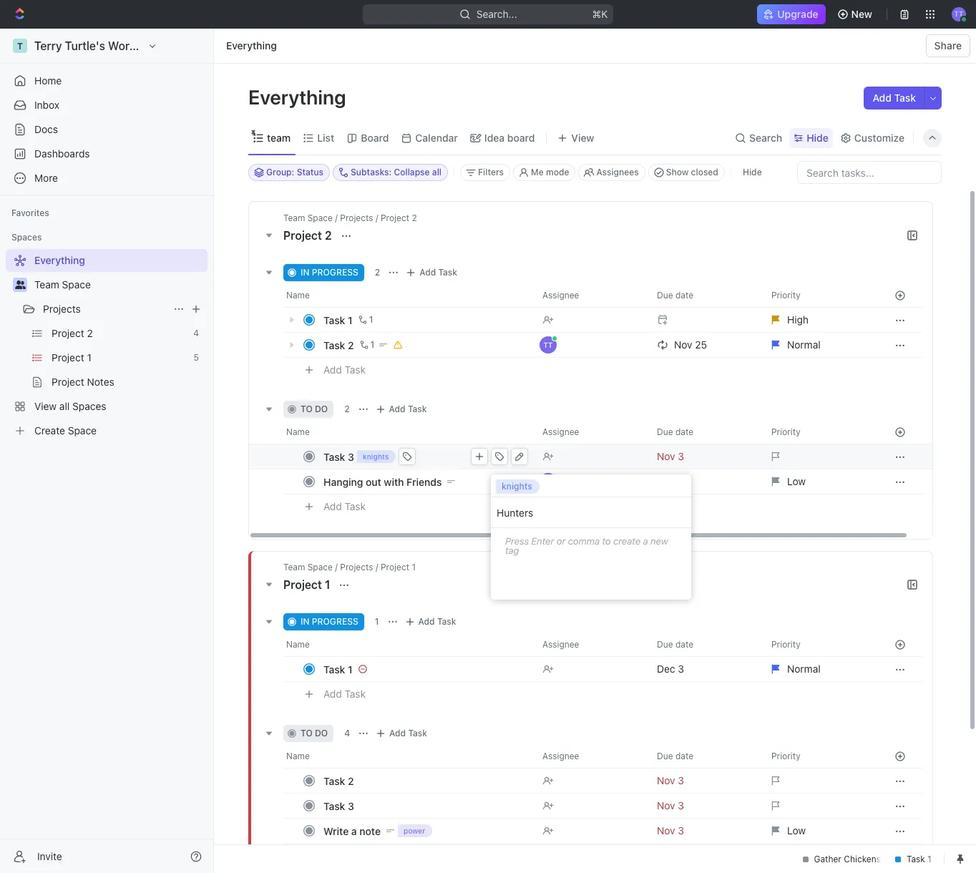 Task type: locate. For each thing, give the bounding box(es) containing it.
user group image
[[15, 281, 25, 289]]

2
[[325, 229, 332, 242], [375, 267, 380, 278], [348, 339, 354, 351], [344, 404, 350, 414], [348, 775, 354, 787]]

docs link
[[6, 118, 208, 141]]

progress down "project 1"
[[312, 616, 358, 627]]

project
[[283, 229, 322, 242], [283, 578, 322, 591]]

⌘k
[[592, 8, 608, 20]]

1 3 from the top
[[348, 451, 354, 463]]

team
[[267, 131, 291, 144]]

1 project from the top
[[283, 229, 322, 242]]

idea board link
[[482, 128, 535, 148]]

2 do from the top
[[315, 728, 328, 739]]

task 3 link up hanging out with friends link
[[320, 446, 531, 467]]

1 do from the top
[[315, 404, 328, 414]]

0 vertical spatial task 3
[[324, 451, 354, 463]]

do for 1
[[315, 728, 328, 739]]

customize
[[855, 131, 905, 144]]

2 in progress from the top
[[301, 616, 358, 627]]

hide
[[807, 131, 829, 144], [743, 167, 762, 178]]

in progress down project 2
[[301, 267, 358, 278]]

in progress for 2
[[301, 267, 358, 278]]

tree containing team space
[[6, 249, 208, 442]]

list
[[317, 131, 334, 144]]

in progress
[[301, 267, 358, 278], [301, 616, 358, 627]]

2 progress from the top
[[312, 616, 358, 627]]

1 button
[[356, 313, 375, 327], [357, 338, 377, 352]]

2 3 from the top
[[348, 800, 354, 812]]

calendar link
[[413, 128, 458, 148]]

project 2
[[283, 229, 335, 242]]

‎task for ‎task 1
[[324, 663, 345, 675]]

tag
[[505, 544, 519, 556]]

0 vertical spatial project
[[283, 229, 322, 242]]

1 task 3 from the top
[[324, 451, 354, 463]]

2 for ‎task 2
[[348, 775, 354, 787]]

do down task 2
[[315, 404, 328, 414]]

‎task
[[324, 663, 345, 675], [324, 775, 345, 787]]

2 inside "link"
[[348, 775, 354, 787]]

everything link
[[223, 37, 280, 54]]

0 vertical spatial to do
[[301, 404, 328, 414]]

team space
[[34, 278, 91, 291]]

1 vertical spatial ‎task
[[324, 775, 345, 787]]

1 vertical spatial in progress
[[301, 616, 358, 627]]

task 3
[[324, 451, 354, 463], [324, 800, 354, 812]]

hide button
[[790, 128, 833, 148]]

to do
[[301, 404, 328, 414], [301, 728, 328, 739]]

1 in progress from the top
[[301, 267, 358, 278]]

press enter or comma to create a new tag
[[505, 535, 668, 556]]

add
[[873, 92, 892, 104], [420, 267, 436, 278], [324, 363, 342, 376], [389, 404, 406, 414], [324, 500, 342, 512], [418, 616, 435, 627], [324, 688, 342, 700], [389, 728, 406, 739]]

to for project 2
[[301, 404, 313, 414]]

to do left "4"
[[301, 728, 328, 739]]

a
[[643, 535, 648, 547], [351, 825, 357, 837]]

task 3 link up the write a note link on the bottom of the page
[[320, 796, 531, 816]]

to do for 2
[[301, 404, 328, 414]]

to
[[301, 404, 313, 414], [602, 535, 611, 547], [301, 728, 313, 739]]

add task
[[873, 92, 916, 104], [420, 267, 457, 278], [324, 363, 366, 376], [389, 404, 427, 414], [324, 500, 366, 512], [418, 616, 456, 627], [324, 688, 366, 700], [389, 728, 427, 739]]

in down "project 1"
[[301, 616, 310, 627]]

a left note
[[351, 825, 357, 837]]

in progress down "project 1"
[[301, 616, 358, 627]]

knights
[[502, 481, 532, 492], [502, 481, 532, 492]]

in
[[301, 267, 310, 278], [301, 616, 310, 627]]

task 3 up 'hanging'
[[324, 451, 354, 463]]

2 ‎task from the top
[[324, 775, 345, 787]]

1 vertical spatial in
[[301, 616, 310, 627]]

1 progress from the top
[[312, 267, 358, 278]]

1 vertical spatial a
[[351, 825, 357, 837]]

out
[[366, 476, 381, 488]]

1 vertical spatial 1 button
[[357, 338, 377, 352]]

task 2
[[324, 339, 354, 351]]

Search tasks... text field
[[798, 162, 941, 183]]

dashboards
[[34, 147, 90, 160]]

1 horizontal spatial hide
[[807, 131, 829, 144]]

add task button
[[864, 87, 925, 110], [402, 264, 463, 281], [317, 361, 372, 379], [372, 401, 433, 418], [317, 498, 372, 515], [401, 613, 462, 631], [317, 686, 372, 703], [372, 725, 433, 742]]

1 vertical spatial progress
[[312, 616, 358, 627]]

1 vertical spatial 3
[[348, 800, 354, 812]]

0 vertical spatial hide
[[807, 131, 829, 144]]

progress
[[312, 267, 358, 278], [312, 616, 358, 627]]

‎task up "4"
[[324, 663, 345, 675]]

1 button right task 1
[[356, 313, 375, 327]]

0 vertical spatial in
[[301, 267, 310, 278]]

0 vertical spatial a
[[643, 535, 648, 547]]

1 vertical spatial task 3 link
[[320, 796, 531, 816]]

3
[[348, 451, 354, 463], [348, 800, 354, 812]]

3 up 'hanging'
[[348, 451, 354, 463]]

1 ‎task from the top
[[324, 663, 345, 675]]

0 vertical spatial 3
[[348, 451, 354, 463]]

do
[[315, 404, 328, 414], [315, 728, 328, 739]]

do left "4"
[[315, 728, 328, 739]]

a left new
[[643, 535, 648, 547]]

0 vertical spatial 1 button
[[356, 313, 375, 327]]

1 horizontal spatial a
[[643, 535, 648, 547]]

task 1
[[324, 314, 353, 326]]

board
[[507, 131, 535, 144]]

1
[[348, 314, 353, 326], [369, 314, 373, 325], [370, 339, 375, 350], [325, 578, 330, 591], [375, 616, 379, 627], [348, 663, 353, 675]]

hide right search
[[807, 131, 829, 144]]

task
[[894, 92, 916, 104], [438, 267, 457, 278], [324, 314, 345, 326], [324, 339, 345, 351], [345, 363, 366, 376], [408, 404, 427, 414], [324, 451, 345, 463], [345, 500, 366, 512], [437, 616, 456, 627], [345, 688, 366, 700], [408, 728, 427, 739], [324, 800, 345, 812]]

task 3 down the ‎task 2 on the left bottom of the page
[[324, 800, 354, 812]]

to inside 'press enter or comma to create a new tag'
[[602, 535, 611, 547]]

task 3 link
[[320, 446, 531, 467], [320, 796, 531, 816]]

0 vertical spatial progress
[[312, 267, 358, 278]]

1 vertical spatial do
[[315, 728, 328, 739]]

‎task inside '‎task 2' "link"
[[324, 775, 345, 787]]

docs
[[34, 123, 58, 135]]

new
[[852, 8, 873, 20]]

inbox link
[[6, 94, 208, 117]]

everything
[[226, 39, 277, 52], [248, 85, 350, 109]]

1 vertical spatial everything
[[248, 85, 350, 109]]

1 in from the top
[[301, 267, 310, 278]]

sidebar navigation
[[0, 29, 214, 873]]

Search or Create New text field
[[491, 497, 691, 528]]

in down project 2
[[301, 267, 310, 278]]

assignees
[[597, 167, 639, 178]]

search...
[[476, 8, 517, 20]]

projects
[[43, 303, 81, 315]]

1 vertical spatial task 3
[[324, 800, 354, 812]]

comma
[[568, 535, 600, 547]]

1 task 3 link from the top
[[320, 446, 531, 467]]

0 horizontal spatial hide
[[743, 167, 762, 178]]

1 vertical spatial to do
[[301, 728, 328, 739]]

hide down 'search' button
[[743, 167, 762, 178]]

1 button right task 2
[[357, 338, 377, 352]]

share
[[935, 39, 962, 52]]

0 vertical spatial ‎task
[[324, 663, 345, 675]]

1 to do from the top
[[301, 404, 328, 414]]

press
[[505, 535, 529, 547]]

to do down task 2
[[301, 404, 328, 414]]

1 vertical spatial hide
[[743, 167, 762, 178]]

tree
[[6, 249, 208, 442]]

3 up write a note
[[348, 800, 354, 812]]

projects link
[[43, 298, 167, 321]]

2 task 3 from the top
[[324, 800, 354, 812]]

2 vertical spatial to
[[301, 728, 313, 739]]

2 to do from the top
[[301, 728, 328, 739]]

hide inside hide dropdown button
[[807, 131, 829, 144]]

0 vertical spatial to
[[301, 404, 313, 414]]

0 vertical spatial do
[[315, 404, 328, 414]]

‎task inside ‎task 1 link
[[324, 663, 345, 675]]

0 vertical spatial task 3 link
[[320, 446, 531, 467]]

project for project 2
[[283, 229, 322, 242]]

1 vertical spatial project
[[283, 578, 322, 591]]

1 vertical spatial to
[[602, 535, 611, 547]]

2 in from the top
[[301, 616, 310, 627]]

2 project from the top
[[283, 578, 322, 591]]

search button
[[731, 128, 787, 148]]

1 button for 1
[[356, 313, 375, 327]]

0 vertical spatial in progress
[[301, 267, 358, 278]]

‎task down "4"
[[324, 775, 345, 787]]

hanging
[[324, 476, 363, 488]]

progress down project 2
[[312, 267, 358, 278]]

hanging out with friends link
[[320, 471, 531, 492]]



Task type: vqa. For each thing, say whether or not it's contained in the screenshot.
Everything 'link'
yes



Task type: describe. For each thing, give the bounding box(es) containing it.
team space link
[[34, 273, 205, 296]]

4
[[344, 728, 350, 739]]

assignees button
[[579, 164, 645, 181]]

progress for project 2
[[312, 267, 358, 278]]

idea board
[[485, 131, 535, 144]]

‎task for ‎task 2
[[324, 775, 345, 787]]

write a note link
[[320, 821, 531, 841]]

‎task 2
[[324, 775, 354, 787]]

hide button
[[737, 164, 768, 181]]

board
[[361, 131, 389, 144]]

customize button
[[836, 128, 909, 148]]

to do for 1
[[301, 728, 328, 739]]

new button
[[831, 3, 881, 26]]

‎task 1 link
[[320, 659, 531, 680]]

share button
[[926, 34, 971, 57]]

a inside 'press enter or comma to create a new tag'
[[643, 535, 648, 547]]

in progress for 1
[[301, 616, 358, 627]]

calendar
[[415, 131, 458, 144]]

create
[[613, 535, 641, 547]]

2 for project 2
[[325, 229, 332, 242]]

friends
[[407, 476, 442, 488]]

favorites button
[[6, 205, 55, 222]]

new
[[651, 535, 668, 547]]

project 1
[[283, 578, 333, 591]]

team
[[34, 278, 59, 291]]

hanging out with friends
[[324, 476, 442, 488]]

board link
[[358, 128, 389, 148]]

spaces
[[11, 232, 42, 243]]

write
[[324, 825, 349, 837]]

in for 1
[[301, 616, 310, 627]]

search
[[749, 131, 783, 144]]

with
[[384, 476, 404, 488]]

0 vertical spatial everything
[[226, 39, 277, 52]]

do for 2
[[315, 404, 328, 414]]

2 task 3 link from the top
[[320, 796, 531, 816]]

‎task 2 link
[[320, 771, 531, 791]]

0 horizontal spatial a
[[351, 825, 357, 837]]

1 button for 2
[[357, 338, 377, 352]]

space
[[62, 278, 91, 291]]

upgrade
[[778, 8, 819, 20]]

invite
[[37, 850, 62, 862]]

home
[[34, 74, 62, 87]]

enter
[[532, 535, 554, 547]]

hide inside hide button
[[743, 167, 762, 178]]

to for project 1
[[301, 728, 313, 739]]

project for project 1
[[283, 578, 322, 591]]

list link
[[314, 128, 334, 148]]

in for 2
[[301, 267, 310, 278]]

progress for project 1
[[312, 616, 358, 627]]

idea
[[485, 131, 505, 144]]

favorites
[[11, 208, 49, 218]]

tree inside sidebar navigation
[[6, 249, 208, 442]]

inbox
[[34, 99, 59, 111]]

‎task 1
[[324, 663, 353, 675]]

home link
[[6, 69, 208, 92]]

2 for task 2
[[348, 339, 354, 351]]

write a note
[[324, 825, 381, 837]]

dashboards link
[[6, 142, 208, 165]]

or
[[557, 535, 566, 547]]

note
[[360, 825, 381, 837]]

team link
[[264, 128, 291, 148]]

upgrade link
[[758, 4, 826, 24]]



